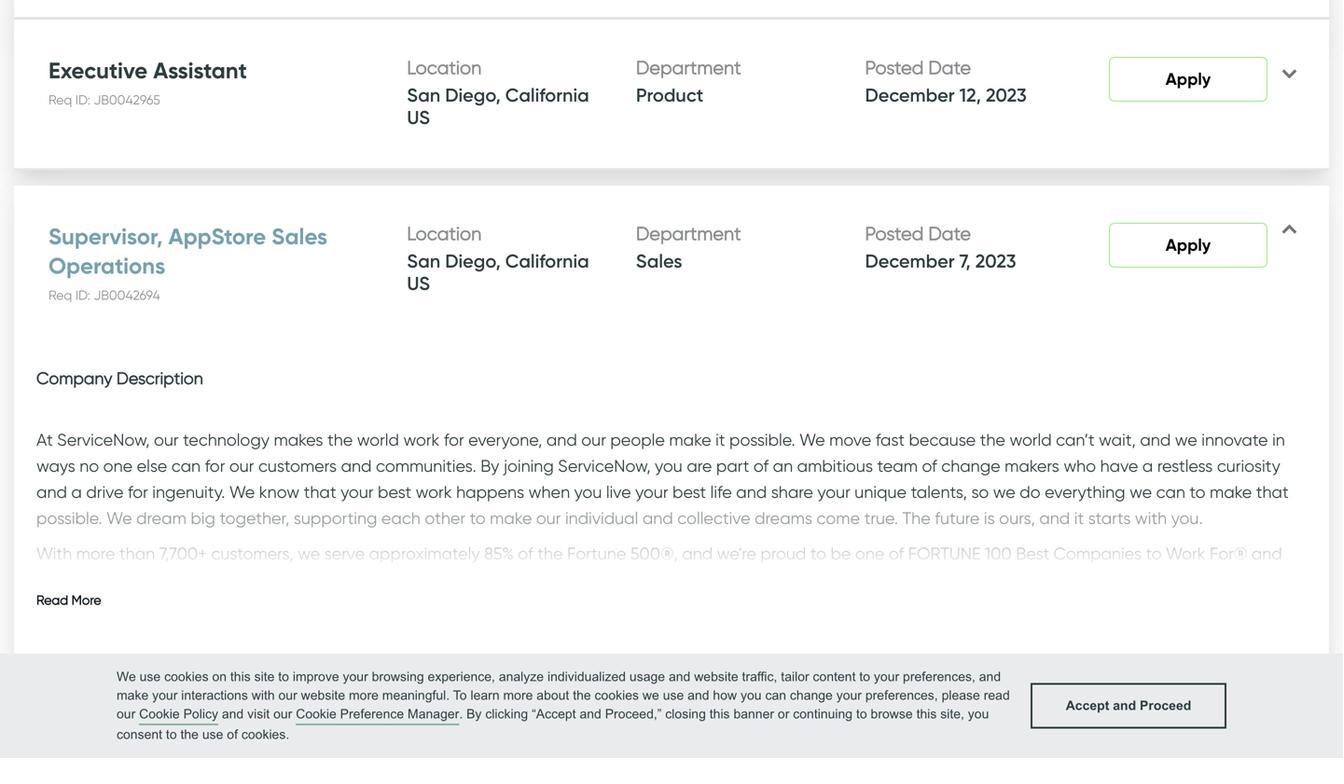 Task type: locate. For each thing, give the bounding box(es) containing it.
cookie
[[139, 707, 180, 722], [296, 707, 337, 722]]

website up how
[[694, 670, 739, 684]]

this inside we use cookies on this site to improve your browsing experience, analyze individualized usage and website traffic, tailor content to your preferences, and make your interactions with our website more meaningful. to learn more about the cookies we use and how you can change your preferences, please read our
[[230, 670, 251, 684]]

2 best from the left
[[673, 483, 707, 502]]

collective
[[678, 509, 751, 529]]

0 vertical spatial apply
[[1166, 69, 1211, 89]]

possible.
[[730, 431, 796, 450], [36, 509, 102, 529]]

we down drive
[[107, 509, 132, 529]]

1 san from the top
[[407, 84, 441, 106]]

1 vertical spatial apply link
[[1110, 223, 1268, 268]]

1 vertical spatial department element
[[636, 223, 851, 245]]

2 california from the top
[[506, 250, 590, 272]]

with inside at servicenow, our technology makes the world work for everyone, and our people make it possible. we move fast because the world can't wait, and we innovate in ways no one else can for our customers and communities. by joining servicenow, you are part of an ambitious team of change makers who have a restless curiosity and a drive for ingenuity. we know that your best work happens when you live your best life and share your unique talents, so we do everything we can to make that possible. we dream big together, supporting each other to make our individual and collective dreams come true. the future is ours, and it starts with you.
[[1136, 509, 1168, 529]]

0 vertical spatial date
[[929, 57, 971, 79]]

more up preference
[[349, 689, 379, 703]]

1 horizontal spatial that
[[1257, 483, 1289, 502]]

a left drive
[[71, 483, 82, 502]]

1 vertical spatial can
[[1157, 483, 1186, 502]]

with inside we use cookies on this site to improve your browsing experience, analyze individualized usage and website traffic, tailor content to your preferences, and make your interactions with our website more meaningful. to learn more about the cookies we use and how you can change your preferences, please read our
[[252, 689, 275, 703]]

read more
[[36, 593, 101, 608]]

posted date element for supervisor, appstore sales operations
[[865, 223, 1081, 245]]

1 vertical spatial posted date element
[[865, 223, 1081, 245]]

cookies left on
[[164, 670, 209, 684]]

close description group
[[1285, 223, 1295, 246]]

0 vertical spatial change
[[942, 457, 1001, 476]]

1 diego, from the top
[[445, 84, 501, 106]]

make inside we use cookies on this site to improve your browsing experience, analyze individualized usage and website traffic, tailor content to your preferences, and make your interactions with our website more meaningful. to learn more about the cookies we use and how you can change your preferences, please read our
[[117, 689, 149, 703]]

2 department element from the top
[[636, 223, 851, 245]]

december
[[865, 84, 955, 106], [865, 250, 955, 272]]

and right "accept
[[580, 707, 602, 722]]

your up supporting at bottom left
[[341, 483, 374, 502]]

california inside supervisor, appstore sales operations req id: jb0042694 expand description group
[[506, 84, 590, 106]]

1 apply from the top
[[1166, 69, 1211, 89]]

make
[[669, 431, 712, 450], [1210, 483, 1253, 502], [490, 509, 532, 529], [117, 689, 149, 703]]

we down have at the right
[[1130, 483, 1153, 502]]

this
[[230, 670, 251, 684], [710, 707, 730, 722], [917, 707, 937, 722]]

sales inside supervisor, appstore sales operations req id: jb0042694
[[272, 223, 328, 250]]

the down cookie policy link
[[181, 728, 199, 742]]

0 vertical spatial one
[[103, 457, 133, 476]]

the inside . by clicking "accept and proceed," closing this banner or continuing to browse this site, you consent to the use of cookies.
[[181, 728, 199, 742]]

1 horizontal spatial it
[[1075, 509, 1085, 529]]

of left cookies.
[[227, 728, 238, 742]]

2 vertical spatial for
[[128, 483, 148, 502]]

preferences, up please in the bottom of the page
[[903, 670, 976, 684]]

0 vertical spatial department
[[636, 57, 742, 79]]

work
[[1167, 544, 1206, 564]]

0 vertical spatial id:
[[75, 92, 91, 108]]

1 december from the top
[[865, 84, 955, 106]]

more up most
[[76, 544, 115, 564]]

1 horizontal spatial website
[[694, 670, 739, 684]]

cookie policy and visit our cookie preference manager
[[139, 707, 459, 722]]

1 vertical spatial one
[[856, 544, 885, 564]]

by
[[481, 457, 500, 476], [467, 707, 482, 722]]

department product
[[636, 57, 742, 106]]

our
[[154, 431, 179, 450], [582, 431, 606, 450], [229, 457, 254, 476], [536, 509, 561, 529], [279, 689, 297, 703], [117, 707, 136, 722], [273, 707, 292, 722]]

1 horizontal spatial best
[[673, 483, 707, 502]]

can down restless
[[1157, 483, 1186, 502]]

browse
[[871, 707, 913, 722]]

you up individual
[[574, 483, 602, 502]]

to
[[1190, 483, 1206, 502], [470, 509, 486, 529], [811, 544, 827, 564], [1146, 544, 1162, 564], [278, 670, 289, 684], [860, 670, 871, 684], [857, 707, 868, 722], [166, 728, 177, 742]]

2023 right 12,
[[986, 84, 1027, 106]]

individualized
[[548, 670, 626, 684]]

1 horizontal spatial more
[[349, 689, 379, 703]]

world up communities.
[[357, 431, 399, 450]]

with
[[1136, 509, 1168, 529], [252, 689, 275, 703]]

your up browse
[[874, 670, 900, 684]]

it up part
[[716, 431, 726, 450]]

technology
[[183, 431, 270, 450]]

know
[[259, 483, 300, 502]]

2 location from the top
[[407, 223, 482, 245]]

0 vertical spatial location san diego, california us
[[407, 57, 590, 129]]

0 horizontal spatial this
[[230, 670, 251, 684]]

1 apply link from the top
[[1110, 57, 1268, 102]]

department element
[[636, 57, 851, 79], [636, 223, 851, 245]]

department
[[636, 57, 742, 79], [636, 223, 742, 245]]

0 horizontal spatial world
[[357, 431, 399, 450]]

california for executive assistant
[[506, 84, 590, 106]]

0 vertical spatial by
[[481, 457, 500, 476]]

supervisor, appstore sales operations req id: jb0042694
[[49, 223, 328, 303]]

work down communities.
[[416, 483, 452, 502]]

of
[[754, 457, 769, 476], [922, 457, 938, 476], [518, 544, 534, 564], [889, 544, 904, 564], [227, 728, 238, 742]]

2 apply link from the top
[[1110, 223, 1268, 268]]

0 vertical spatial posted date element
[[865, 57, 1081, 79]]

2 posted from the top
[[865, 223, 924, 245]]

most
[[96, 571, 133, 590]]

apply for supervisor, appstore sales operations
[[1166, 235, 1211, 255]]

the down individualized
[[573, 689, 591, 703]]

your right live
[[636, 483, 669, 502]]

date
[[929, 57, 971, 79], [929, 223, 971, 245]]

1 req from the top
[[49, 92, 72, 108]]

date up 7,
[[929, 223, 971, 245]]

0 horizontal spatial use
[[140, 670, 161, 684]]

2 that from the left
[[1257, 483, 1289, 502]]

starts
[[1089, 509, 1131, 529]]

our right visit
[[273, 707, 292, 722]]

with down "site"
[[252, 689, 275, 703]]

location inside supervisor, appstore sales operations req id: jb0042694 expand description group
[[407, 57, 482, 79]]

and inside . by clicking "accept and proceed," closing this banner or continuing to browse this site, you consent to the use of cookies.
[[580, 707, 602, 722]]

by right .
[[467, 707, 482, 722]]

1 vertical spatial req
[[49, 288, 72, 303]]

2 horizontal spatial can
[[1157, 483, 1186, 502]]

make up 'consent'
[[117, 689, 149, 703]]

2 san from the top
[[407, 250, 441, 272]]

and right life on the bottom of page
[[737, 483, 767, 502]]

for up communities.
[[444, 431, 464, 450]]

change inside we use cookies on this site to improve your browsing experience, analyze individualized usage and website traffic, tailor content to your preferences, and make your interactions with our website more meaningful. to learn more about the cookies we use and how you can change your preferences, please read our
[[790, 689, 833, 703]]

can
[[171, 457, 201, 476], [1157, 483, 1186, 502], [766, 689, 787, 703]]

posted inside posted date december 12, 2023
[[865, 57, 924, 79]]

0 horizontal spatial servicenow,
[[57, 431, 150, 450]]

to right "site"
[[278, 670, 289, 684]]

0 vertical spatial use
[[140, 670, 161, 684]]

analyze
[[499, 670, 544, 684]]

more down analyze
[[503, 689, 533, 703]]

one inside at servicenow, our technology makes the world work for everyone, and our people make it possible. we move fast because the world can't wait, and we innovate in ways no one else can for our customers and communities. by joining servicenow, you are part of an ambitious team of change makers who have a restless curiosity and a drive for ingenuity. we know that your best work happens when you live your best life and share your unique talents, so we do everything we can to make that possible. we dream big together, supporting each other to make our individual and collective dreams come true. the future is ours, and it starts with you.
[[103, 457, 133, 476]]

that down curiosity on the bottom of page
[[1257, 483, 1289, 502]]

it down everything
[[1075, 509, 1085, 529]]

have
[[1101, 457, 1139, 476]]

2 date from the top
[[929, 223, 971, 245]]

because
[[909, 431, 976, 450]]

talents,
[[911, 483, 968, 502]]

one right no
[[103, 457, 133, 476]]

our up 'consent'
[[117, 707, 136, 722]]

date for executive assistant
[[929, 57, 971, 79]]

true.
[[865, 509, 899, 529]]

1 vertical spatial apply
[[1166, 235, 1211, 255]]

are
[[687, 457, 712, 476]]

meaningful.
[[382, 689, 450, 703]]

use up closing
[[663, 689, 684, 703]]

0 horizontal spatial best
[[378, 483, 412, 502]]

2 us from the top
[[407, 272, 430, 295]]

0 horizontal spatial sales
[[272, 223, 328, 250]]

req down operations
[[49, 288, 72, 303]]

location san diego, california us inside supervisor, appstore sales operations req id: jb0042694 close description group
[[407, 223, 590, 295]]

1 vertical spatial december
[[865, 250, 955, 272]]

an
[[773, 457, 793, 476]]

2 vertical spatial can
[[766, 689, 787, 703]]

we left serve
[[298, 544, 320, 564]]

1 us from the top
[[407, 106, 430, 129]]

site
[[254, 670, 275, 684]]

2 apply from the top
[[1166, 235, 1211, 255]]

diego, for executive assistant
[[445, 84, 501, 106]]

and right for®
[[1252, 544, 1283, 564]]

1 location from the top
[[407, 57, 482, 79]]

visit
[[247, 707, 270, 722]]

1 id: from the top
[[75, 92, 91, 108]]

we inside we use cookies on this site to improve your browsing experience, analyze individualized usage and website traffic, tailor content to your preferences, and make your interactions with our website more meaningful. to learn more about the cookies we use and how you can change your preferences, please read our
[[643, 689, 660, 703]]

diego, inside supervisor, appstore sales operations req id: jb0042694 expand description group
[[445, 84, 501, 106]]

0 vertical spatial req
[[49, 92, 72, 108]]

san inside supervisor, appstore sales operations req id: jb0042694 close description group
[[407, 250, 441, 272]]

1 vertical spatial website
[[301, 689, 345, 703]]

0 vertical spatial december
[[865, 84, 955, 106]]

1 vertical spatial with
[[252, 689, 275, 703]]

this down how
[[710, 707, 730, 722]]

2 posted date element from the top
[[865, 223, 1081, 245]]

of left an
[[754, 457, 769, 476]]

1 vertical spatial use
[[663, 689, 684, 703]]

2023 inside posted date december 7, 2023
[[976, 250, 1017, 272]]

for
[[444, 431, 464, 450], [205, 457, 225, 476], [128, 483, 148, 502]]

2 cookie from the left
[[296, 707, 337, 722]]

1 vertical spatial location
[[407, 223, 482, 245]]

us
[[407, 106, 430, 129], [407, 272, 430, 295]]

jb0042965
[[94, 92, 160, 108]]

than
[[119, 544, 155, 564]]

this right on
[[230, 670, 251, 684]]

a right have at the right
[[1143, 457, 1154, 476]]

happens
[[456, 483, 525, 502]]

and right accept
[[1114, 699, 1137, 713]]

department element for executive assistant
[[636, 57, 851, 79]]

unique
[[855, 483, 907, 502]]

team
[[878, 457, 918, 476]]

website down improve
[[301, 689, 345, 703]]

1 vertical spatial us
[[407, 272, 430, 295]]

december left 7,
[[865, 250, 955, 272]]

and up supporting at bottom left
[[341, 457, 372, 476]]

apply inside supervisor, appstore sales operations req id: jb0042694 expand description group
[[1166, 69, 1211, 89]]

december inside posted date december 12, 2023
[[865, 84, 955, 106]]

your down content
[[837, 689, 862, 703]]

1 horizontal spatial one
[[856, 544, 885, 564]]

world's
[[36, 571, 92, 590]]

0 horizontal spatial more
[[76, 544, 115, 564]]

cookie down improve
[[296, 707, 337, 722]]

1 horizontal spatial sales
[[636, 250, 683, 272]]

no
[[80, 457, 99, 476]]

read more link
[[36, 573, 101, 620]]

0 vertical spatial department element
[[636, 57, 851, 79]]

department for executive assistant
[[636, 57, 742, 79]]

"accept
[[532, 707, 576, 722]]

san for executive assistant
[[407, 84, 441, 106]]

december for supervisor, appstore sales operations
[[865, 250, 955, 272]]

2 december from the top
[[865, 250, 955, 272]]

0 vertical spatial can
[[171, 457, 201, 476]]

of up talents,
[[922, 457, 938, 476]]

by up happens
[[481, 457, 500, 476]]

us inside supervisor, appstore sales operations req id: jb0042694 expand description group
[[407, 106, 430, 129]]

1 horizontal spatial this
[[710, 707, 730, 722]]

0 horizontal spatial for
[[128, 483, 148, 502]]

2023 for supervisor, appstore sales operations
[[976, 250, 1017, 272]]

location element inside supervisor, appstore sales operations req id: jb0042694 expand description group
[[407, 57, 622, 79]]

posted for supervisor, appstore sales operations
[[865, 223, 924, 245]]

0 horizontal spatial website
[[301, 689, 345, 703]]

1 vertical spatial for
[[205, 457, 225, 476]]

and up 'joining'
[[547, 431, 577, 450]]

0 vertical spatial diego,
[[445, 84, 501, 106]]

2 horizontal spatial for
[[444, 431, 464, 450]]

to right content
[[860, 670, 871, 684]]

we up restless
[[1176, 431, 1198, 450]]

preferences, up browse
[[866, 689, 938, 703]]

who
[[1064, 457, 1097, 476]]

usage
[[630, 670, 665, 684]]

date inside posted date december 12, 2023
[[929, 57, 971, 79]]

cookies
[[164, 670, 209, 684], [595, 689, 639, 703]]

we inside we use cookies on this site to improve your browsing experience, analyze individualized usage and website traffic, tailor content to your preferences, and make your interactions with our website more meaningful. to learn more about the cookies we use and how you can change your preferences, please read our
[[117, 670, 136, 684]]

we down usage
[[643, 689, 660, 703]]

0 vertical spatial it
[[716, 431, 726, 450]]

the
[[903, 509, 931, 529]]

posted date element
[[865, 57, 1081, 79], [865, 223, 1081, 245]]

1 horizontal spatial cookie
[[296, 707, 337, 722]]

one right "be"
[[856, 544, 885, 564]]

san for supervisor, appstore sales operations
[[407, 250, 441, 272]]

can up or
[[766, 689, 787, 703]]

it
[[716, 431, 726, 450], [1075, 509, 1085, 529]]

2023 inside posted date december 12, 2023
[[986, 84, 1027, 106]]

1 vertical spatial cookies
[[595, 689, 639, 703]]

0 horizontal spatial a
[[71, 483, 82, 502]]

the left "fortune"
[[538, 544, 563, 564]]

cookie preference manager link
[[296, 705, 459, 726]]

and left visit
[[222, 707, 244, 722]]

0 horizontal spatial cookie
[[139, 707, 180, 722]]

world
[[357, 431, 399, 450], [1010, 431, 1052, 450]]

1 department element from the top
[[636, 57, 851, 79]]

2 location san diego, california us from the top
[[407, 223, 590, 295]]

0 horizontal spatial can
[[171, 457, 201, 476]]

for down the technology
[[205, 457, 225, 476]]

1 horizontal spatial change
[[942, 457, 1001, 476]]

1 vertical spatial id:
[[75, 288, 91, 303]]

this left the site,
[[917, 707, 937, 722]]

the right makes
[[328, 431, 353, 450]]

with left you.
[[1136, 509, 1168, 529]]

department sales
[[636, 223, 742, 272]]

1 vertical spatial by
[[467, 707, 482, 722]]

1 horizontal spatial servicenow,
[[558, 457, 651, 476]]

1 date from the top
[[929, 57, 971, 79]]

2 req from the top
[[49, 288, 72, 303]]

december left 12,
[[865, 84, 955, 106]]

work
[[404, 431, 440, 450], [416, 483, 452, 502]]

0 vertical spatial a
[[1143, 457, 1154, 476]]

customers,
[[211, 544, 294, 564]]

0 vertical spatial posted
[[865, 57, 924, 79]]

individual
[[565, 509, 639, 529]]

1 california from the top
[[506, 84, 590, 106]]

appstore
[[168, 223, 266, 250]]

location san diego, california us for supervisor, appstore sales operations
[[407, 223, 590, 295]]

work up communities.
[[404, 431, 440, 450]]

posted date element up 12,
[[865, 57, 1081, 79]]

we're
[[717, 544, 757, 564]]

1 vertical spatial department
[[636, 223, 742, 245]]

to up you.
[[1190, 483, 1206, 502]]

department inside supervisor, appstore sales operations req id: jb0042694 expand description group
[[636, 57, 742, 79]]

0 horizontal spatial one
[[103, 457, 133, 476]]

apply link inside supervisor, appstore sales operations req id: jb0042694 close description group
[[1110, 223, 1268, 268]]

us inside supervisor, appstore sales operations req id: jb0042694 close description group
[[407, 272, 430, 295]]

use down policy
[[202, 728, 223, 742]]

your
[[341, 483, 374, 502], [636, 483, 669, 502], [818, 483, 851, 502], [343, 670, 368, 684], [874, 670, 900, 684], [152, 689, 178, 703], [837, 689, 862, 703]]

id:
[[75, 92, 91, 108], [75, 288, 91, 303]]

1 vertical spatial possible.
[[36, 509, 102, 529]]

we up ambitious
[[800, 431, 826, 450]]

else
[[137, 457, 167, 476]]

posted inside posted date december 7, 2023
[[865, 223, 924, 245]]

1 horizontal spatial possible.
[[730, 431, 796, 450]]

make down curiosity on the bottom of page
[[1210, 483, 1253, 502]]

supervisor, appstore sales operations link
[[49, 223, 328, 280]]

that up supporting at bottom left
[[304, 483, 336, 502]]

preference
[[340, 707, 404, 722]]

apply inside supervisor, appstore sales operations req id: jb0042694 close description group
[[1166, 235, 1211, 255]]

location inside supervisor, appstore sales operations req id: jb0042694 close description group
[[407, 223, 482, 245]]

0 vertical spatial website
[[694, 670, 739, 684]]

1 posted date element from the top
[[865, 57, 1081, 79]]

possible. up with
[[36, 509, 102, 529]]

2 id: from the top
[[75, 288, 91, 303]]

location
[[407, 57, 482, 79], [407, 223, 482, 245]]

1 location element from the top
[[407, 57, 622, 79]]

department inside supervisor, appstore sales operations req id: jb0042694 close description group
[[636, 223, 742, 245]]

our inside the cookie policy and visit our cookie preference manager
[[273, 707, 292, 722]]

id: down operations
[[75, 288, 91, 303]]

0 vertical spatial servicenow,
[[57, 431, 150, 450]]

cookies up proceed,"
[[595, 689, 639, 703]]

date inside posted date december 7, 2023
[[929, 223, 971, 245]]

0 vertical spatial location
[[407, 57, 482, 79]]

2 location element from the top
[[407, 223, 622, 245]]

2 horizontal spatial this
[[917, 707, 937, 722]]

1 vertical spatial change
[[790, 689, 833, 703]]

0 vertical spatial 2023
[[986, 84, 1027, 106]]

1 vertical spatial preferences,
[[866, 689, 938, 703]]

1 cookie from the left
[[139, 707, 180, 722]]

1 vertical spatial san
[[407, 250, 441, 272]]

0 vertical spatial us
[[407, 106, 430, 129]]

california inside supervisor, appstore sales operations req id: jb0042694 close description group
[[506, 250, 590, 272]]

expand description group
[[1285, 57, 1295, 80]]

1 vertical spatial 2023
[[976, 250, 1017, 272]]

wait,
[[1099, 431, 1136, 450]]

san inside supervisor, appstore sales operations req id: jb0042694 expand description group
[[407, 84, 441, 106]]

december inside posted date december 7, 2023
[[865, 250, 955, 272]]

location element for supervisor, appstore sales operations
[[407, 223, 622, 245]]

closing
[[666, 707, 706, 722]]

posted date december 7, 2023
[[865, 223, 1017, 272]]

world up makers
[[1010, 431, 1052, 450]]

0 horizontal spatial with
[[252, 689, 275, 703]]

1 best from the left
[[378, 483, 412, 502]]

1 horizontal spatial with
[[1136, 509, 1168, 529]]

location san diego, california us for executive assistant
[[407, 57, 590, 129]]

diego, inside supervisor, appstore sales operations req id: jb0042694 close description group
[[445, 250, 501, 272]]

1 location san diego, california us from the top
[[407, 57, 590, 129]]

curiosity
[[1218, 457, 1281, 476]]

1 horizontal spatial use
[[202, 728, 223, 742]]

read
[[984, 689, 1010, 703]]

1 that from the left
[[304, 483, 336, 502]]

0 horizontal spatial it
[[716, 431, 726, 450]]

0 vertical spatial california
[[506, 84, 590, 106]]

communities.
[[376, 457, 477, 476]]

1 posted from the top
[[865, 57, 924, 79]]

executive assistant link
[[49, 57, 247, 84]]

us for executive assistant
[[407, 106, 430, 129]]

1 vertical spatial date
[[929, 223, 971, 245]]

0 vertical spatial cookies
[[164, 670, 209, 684]]

id: down executive
[[75, 92, 91, 108]]

0 vertical spatial location element
[[407, 57, 622, 79]]

best
[[378, 483, 412, 502], [673, 483, 707, 502]]

can't
[[1056, 431, 1095, 450]]

0 vertical spatial with
[[1136, 509, 1168, 529]]

1 department from the top
[[636, 57, 742, 79]]

req down executive
[[49, 92, 72, 108]]

big
[[191, 509, 216, 529]]

location san diego, california us inside supervisor, appstore sales operations req id: jb0042694 expand description group
[[407, 57, 590, 129]]

and inside the cookie policy and visit our cookie preference manager
[[222, 707, 244, 722]]

for down else
[[128, 483, 148, 502]]

2 department from the top
[[636, 223, 742, 245]]

2 diego, from the top
[[445, 250, 501, 272]]

0 horizontal spatial that
[[304, 483, 336, 502]]

cookie up 'consent'
[[139, 707, 180, 722]]

make down happens
[[490, 509, 532, 529]]

location element inside supervisor, appstore sales operations req id: jb0042694 close description group
[[407, 223, 622, 245]]

location element
[[407, 57, 622, 79], [407, 223, 622, 245]]

apply
[[1166, 69, 1211, 89], [1166, 235, 1211, 255]]

2 vertical spatial use
[[202, 728, 223, 742]]

1 vertical spatial a
[[71, 483, 82, 502]]

can up 'ingenuity.'
[[171, 457, 201, 476]]

1 horizontal spatial can
[[766, 689, 787, 703]]

1 horizontal spatial world
[[1010, 431, 1052, 450]]

department element for supervisor, appstore sales operations
[[636, 223, 851, 245]]

0 vertical spatial apply link
[[1110, 57, 1268, 102]]



Task type: vqa. For each thing, say whether or not it's contained in the screenshot.


Task type: describe. For each thing, give the bounding box(es) containing it.
assistant
[[153, 57, 247, 84]]

continuing
[[793, 707, 853, 722]]

to down cookie policy link
[[166, 728, 177, 742]]

you.
[[1172, 509, 1203, 529]]

our up the cookie policy and visit our cookie preference manager
[[279, 689, 297, 703]]

other
[[425, 509, 466, 529]]

2 horizontal spatial use
[[663, 689, 684, 703]]

companies™.
[[205, 571, 305, 590]]

when
[[529, 483, 570, 502]]

0 horizontal spatial possible.
[[36, 509, 102, 529]]

7,700+
[[159, 544, 207, 564]]

supervisor,
[[49, 223, 163, 250]]

req inside executive assistant req id: jb0042965
[[49, 92, 72, 108]]

manager
[[408, 707, 459, 722]]

your down ambitious
[[818, 483, 851, 502]]

to down happens
[[470, 509, 486, 529]]

approximately
[[369, 544, 480, 564]]

we inside with more than 7,700+ customers, we serve approximately 85% of the fortune 500®, and we're proud to be one of fortune 100 best companies to work for® and world's most admired companies™.
[[298, 544, 320, 564]]

product
[[636, 84, 704, 106]]

0 vertical spatial work
[[404, 431, 440, 450]]

our left people in the left of the page
[[582, 431, 606, 450]]

together,
[[220, 509, 290, 529]]

date for supervisor, appstore sales operations
[[929, 223, 971, 245]]

500®,
[[631, 544, 678, 564]]

about
[[537, 689, 570, 703]]

the up makers
[[980, 431, 1006, 450]]

december for executive assistant
[[865, 84, 955, 106]]

at servicenow, our technology makes the world work for everyone, and our people make it possible. we move fast because the world can't wait, and we innovate in ways no one else can for our customers and communities. by joining servicenow, you are part of an ambitious team of change makers who have a restless curiosity and a drive for ingenuity. we know that your best work happens when you live your best life and share your unique talents, so we do everything we can to make that possible. we dream big together, supporting each other to make our individual and collective dreams come true. the future is ours, and it starts with you.
[[36, 431, 1289, 529]]

cookie policy link
[[139, 705, 218, 726]]

ours,
[[1000, 509, 1036, 529]]

85%
[[484, 544, 514, 564]]

experience,
[[428, 670, 495, 684]]

location for supervisor, appstore sales operations
[[407, 223, 482, 245]]

id: inside supervisor, appstore sales operations req id: jb0042694
[[75, 288, 91, 303]]

accept and proceed
[[1066, 699, 1192, 713]]

by inside . by clicking "accept and proceed," closing this banner or continuing to browse this site, you consent to the use of cookies.
[[467, 707, 482, 722]]

req inside supervisor, appstore sales operations req id: jb0042694
[[49, 288, 72, 303]]

our up else
[[154, 431, 179, 450]]

make up are
[[669, 431, 712, 450]]

life
[[711, 483, 732, 502]]

apply link for supervisor, appstore sales operations
[[1110, 223, 1268, 268]]

more inside with more than 7,700+ customers, we serve approximately 85% of the fortune 500®, and we're proud to be one of fortune 100 best companies to work for® and world's most admired companies™.
[[76, 544, 115, 564]]

apply for executive assistant
[[1166, 69, 1211, 89]]

you left are
[[655, 457, 683, 476]]

and inside button
[[1114, 699, 1137, 713]]

we right so
[[994, 483, 1016, 502]]

our down when
[[536, 509, 561, 529]]

and right usage
[[669, 670, 691, 684]]

you inside we use cookies on this site to improve your browsing experience, analyze individualized usage and website traffic, tailor content to your preferences, and make your interactions with our website more meaningful. to learn more about the cookies we use and how you can change your preferences, please read our
[[741, 689, 762, 703]]

id: inside executive assistant req id: jb0042965
[[75, 92, 91, 108]]

1 vertical spatial work
[[416, 483, 452, 502]]

to left browse
[[857, 707, 868, 722]]

people
[[611, 431, 665, 450]]

we up together,
[[229, 483, 255, 502]]

supporting
[[294, 509, 377, 529]]

7,
[[960, 250, 971, 272]]

and up closing
[[688, 689, 710, 703]]

and down ways
[[36, 483, 67, 502]]

of right 85%
[[518, 544, 534, 564]]

restless
[[1158, 457, 1213, 476]]

and down collective
[[682, 544, 713, 564]]

and up "500®," at the bottom of the page
[[643, 509, 674, 529]]

and down do
[[1040, 509, 1071, 529]]

best
[[1016, 544, 1050, 564]]

the inside with more than 7,700+ customers, we serve approximately 85% of the fortune 500®, and we're proud to be one of fortune 100 best companies to work for® and world's most admired companies™.
[[538, 544, 563, 564]]

clicking
[[486, 707, 528, 722]]

posted date element for executive assistant
[[865, 57, 1081, 79]]

at
[[36, 431, 53, 450]]

ingenuity.
[[152, 483, 225, 502]]

please
[[942, 689, 981, 703]]

so
[[972, 483, 989, 502]]

or
[[778, 707, 790, 722]]

1 horizontal spatial for
[[205, 457, 225, 476]]

learn
[[471, 689, 500, 703]]

2023 for executive assistant
[[986, 84, 1027, 106]]

admired
[[137, 571, 201, 590]]

and right wait,
[[1141, 431, 1171, 450]]

dreams
[[755, 509, 813, 529]]

traffic,
[[742, 670, 778, 684]]

fast
[[876, 431, 905, 450]]

your right improve
[[343, 670, 368, 684]]

department for supervisor, appstore sales operations
[[636, 223, 742, 245]]

to left work
[[1146, 544, 1162, 564]]

1 world from the left
[[357, 431, 399, 450]]

more
[[72, 593, 101, 608]]

accept
[[1066, 699, 1110, 713]]

part
[[717, 457, 750, 476]]

and up read
[[980, 670, 1001, 684]]

ways
[[36, 457, 75, 476]]

to
[[453, 689, 467, 703]]

diego, for supervisor, appstore sales operations
[[445, 250, 501, 272]]

interactions
[[181, 689, 248, 703]]

be
[[831, 544, 851, 564]]

change inside at servicenow, our technology makes the world work for everyone, and our people make it possible. we move fast because the world can't wait, and we innovate in ways no one else can for our customers and communities. by joining servicenow, you are part of an ambitious team of change makers who have a restless curiosity and a drive for ingenuity. we know that your best work happens when you live your best life and share your unique talents, so we do everything we can to make that possible. we dream big together, supporting each other to make our individual and collective dreams come true. the future is ours, and it starts with you.
[[942, 457, 1001, 476]]

cookies.
[[242, 728, 289, 742]]

serve
[[324, 544, 365, 564]]

everyone,
[[469, 431, 542, 450]]

executive assistant req id: jb0042965
[[49, 57, 247, 108]]

1 vertical spatial servicenow,
[[558, 457, 651, 476]]

our down the technology
[[229, 457, 254, 476]]

innovate
[[1202, 431, 1269, 450]]

one inside with more than 7,700+ customers, we serve approximately 85% of the fortune 500®, and we're proud to be one of fortune 100 best companies to work for® and world's most admired companies™.
[[856, 544, 885, 564]]

customers
[[258, 457, 337, 476]]

location element for executive assistant
[[407, 57, 622, 79]]

0 vertical spatial preferences,
[[903, 670, 976, 684]]

us for supervisor, appstore sales operations
[[407, 272, 430, 295]]

read
[[36, 593, 68, 608]]

the inside we use cookies on this site to improve your browsing experience, analyze individualized usage and website traffic, tailor content to your preferences, and make your interactions with our website more meaningful. to learn more about the cookies we use and how you can change your preferences, please read our
[[573, 689, 591, 703]]

site,
[[941, 707, 965, 722]]

policy
[[183, 707, 218, 722]]

banner
[[734, 707, 775, 722]]

california for supervisor, appstore sales operations
[[506, 250, 590, 272]]

location for executive assistant
[[407, 57, 482, 79]]

of down true.
[[889, 544, 904, 564]]

by inside at servicenow, our technology makes the world work for everyone, and our people make it possible. we move fast because the world can't wait, and we innovate in ways no one else can for our customers and communities. by joining servicenow, you are part of an ambitious team of change makers who have a restless curiosity and a drive for ingenuity. we know that your best work happens when you live your best life and share your unique talents, so we do everything we can to make that possible. we dream big together, supporting each other to make our individual and collective dreams come true. the future is ours, and it starts with you.
[[481, 457, 500, 476]]

supervisor, appstore sales operations req id: jb0042694 expand description group
[[14, 19, 1330, 169]]

in
[[1273, 431, 1286, 450]]

you inside . by clicking "accept and proceed," closing this banner or continuing to browse this site, you consent to the use of cookies.
[[968, 707, 990, 722]]

0 vertical spatial possible.
[[730, 431, 796, 450]]

2 horizontal spatial more
[[503, 689, 533, 703]]

apply link for executive assistant
[[1110, 57, 1268, 102]]

improve
[[293, 670, 339, 684]]

of inside . by clicking "accept and proceed," closing this banner or continuing to browse this site, you consent to the use of cookies.
[[227, 728, 238, 742]]

use inside . by clicking "accept and proceed," closing this banner or continuing to browse this site, you consent to the use of cookies.
[[202, 728, 223, 742]]

to left "be"
[[811, 544, 827, 564]]

is
[[984, 509, 996, 529]]

joining
[[504, 457, 554, 476]]

ambitious
[[798, 457, 873, 476]]

fortune
[[909, 544, 981, 564]]

sales inside department sales
[[636, 250, 683, 272]]

everything
[[1045, 483, 1126, 502]]

each
[[382, 509, 421, 529]]

companies
[[1054, 544, 1142, 564]]

with more than 7,700+ customers, we serve approximately 85% of the fortune 500®, and we're proud to be one of fortune 100 best companies to work for® and world's most admired companies™.
[[36, 544, 1283, 590]]

12,
[[960, 84, 982, 106]]

consent
[[117, 728, 162, 742]]

tailor
[[781, 670, 810, 684]]

0 horizontal spatial cookies
[[164, 670, 209, 684]]

on
[[212, 670, 227, 684]]

can inside we use cookies on this site to improve your browsing experience, analyze individualized usage and website traffic, tailor content to your preferences, and make your interactions with our website more meaningful. to learn more about the cookies we use and how you can change your preferences, please read our
[[766, 689, 787, 703]]

proceed
[[1140, 699, 1192, 713]]

company description
[[36, 369, 203, 389]]

posted date december 12, 2023
[[865, 57, 1027, 106]]

description
[[117, 369, 203, 389]]

your up cookie policy link
[[152, 689, 178, 703]]

do
[[1020, 483, 1041, 502]]

fortune
[[567, 544, 626, 564]]

move
[[830, 431, 872, 450]]

2 world from the left
[[1010, 431, 1052, 450]]

supervisor, appstore sales operations req id: jb0042694 close description group
[[14, 186, 1330, 340]]

posted for executive assistant
[[865, 57, 924, 79]]

dream
[[136, 509, 187, 529]]



